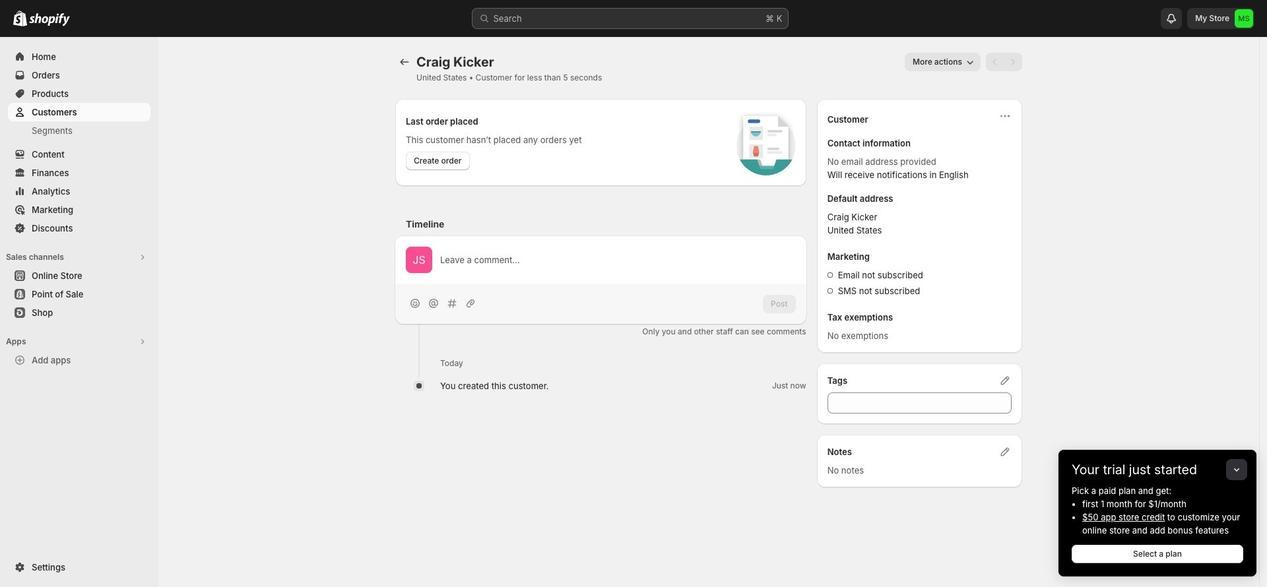 Task type: locate. For each thing, give the bounding box(es) containing it.
shopify image
[[13, 11, 27, 26]]

Leave a comment... text field
[[440, 254, 796, 267]]

None text field
[[828, 393, 1012, 414]]

shopify image
[[29, 13, 70, 26]]



Task type: describe. For each thing, give the bounding box(es) containing it.
my store image
[[1235, 9, 1254, 28]]

previous image
[[989, 55, 1002, 69]]

next image
[[1007, 55, 1020, 69]]

avatar with initials j s image
[[406, 247, 433, 273]]



Task type: vqa. For each thing, say whether or not it's contained in the screenshot.
1st the Monday element
no



